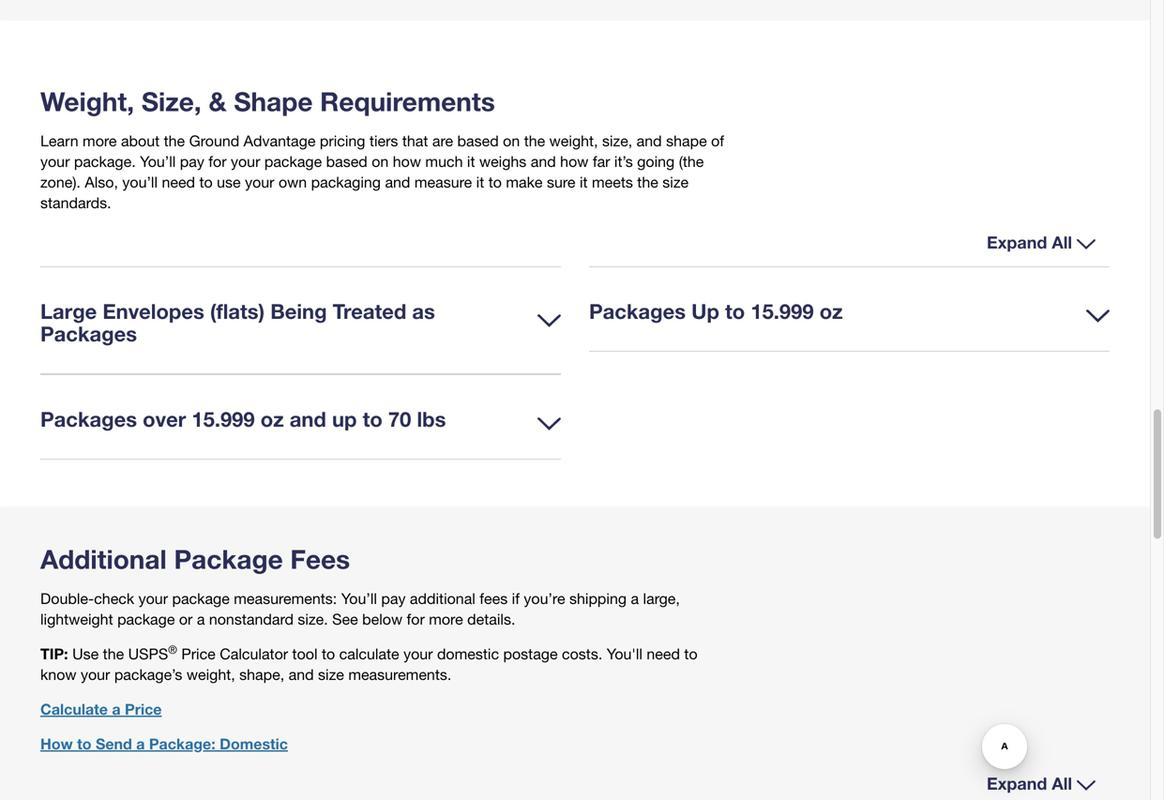 Task type: locate. For each thing, give the bounding box(es) containing it.
the right use on the bottom left of page
[[103, 645, 124, 663]]

nonstandard
[[209, 610, 294, 628]]

0 horizontal spatial size
[[318, 666, 344, 684]]

calculator
[[220, 645, 288, 663]]

the inside tip: use the usps ®
[[103, 645, 124, 663]]

about
[[121, 132, 160, 150]]

double-check your package measurements: you'll pay additional fees if you're  shipping a large, lightweight package or a nonstandard size. see below for more details.
[[40, 590, 680, 628]]

0 vertical spatial based
[[458, 132, 499, 150]]

the
[[164, 132, 185, 150], [524, 132, 545, 150], [638, 173, 659, 191], [103, 645, 124, 663]]

and down tool
[[289, 666, 314, 684]]

0 vertical spatial expand all
[[987, 232, 1073, 252]]

0 vertical spatial more
[[83, 132, 117, 150]]

on
[[503, 132, 520, 150], [372, 152, 389, 170]]

your inside double-check your package measurements: you'll pay additional fees if you're  shipping a large, lightweight package or a nonstandard size. see below for more details.
[[139, 590, 168, 608]]

15.999 right over
[[192, 407, 255, 432]]

your up use on the top
[[231, 152, 260, 170]]

pay up below
[[381, 590, 406, 608]]

your right use on the top
[[245, 173, 275, 191]]

packages up to 15.999 oz
[[589, 299, 843, 324]]

your right check
[[139, 590, 168, 608]]

treated
[[333, 299, 407, 324]]

size
[[663, 173, 689, 191], [318, 666, 344, 684]]

package up or at left
[[172, 590, 230, 608]]

expand all
[[987, 232, 1073, 252], [987, 773, 1073, 794]]

2 vertical spatial package
[[117, 610, 175, 628]]

0 horizontal spatial for
[[209, 152, 227, 170]]

more
[[83, 132, 117, 150], [429, 610, 463, 628]]

1 horizontal spatial price
[[181, 645, 216, 663]]

0 horizontal spatial price
[[125, 700, 162, 718]]

based up weighs
[[458, 132, 499, 150]]

to down weighs
[[489, 173, 502, 191]]

weight, up far
[[550, 132, 598, 150]]

price down package's
[[125, 700, 162, 718]]

0 horizontal spatial 15.999
[[192, 407, 255, 432]]

0 horizontal spatial you'll
[[140, 152, 176, 170]]

0 horizontal spatial need
[[162, 173, 195, 191]]

1 horizontal spatial pay
[[381, 590, 406, 608]]

for right below
[[407, 610, 425, 628]]

1 vertical spatial package
[[172, 590, 230, 608]]

and up sure
[[531, 152, 556, 170]]

and
[[637, 132, 662, 150], [531, 152, 556, 170], [385, 173, 411, 191], [290, 407, 326, 432], [289, 666, 314, 684]]

zone).
[[40, 173, 81, 191]]

weight, down calculator
[[187, 666, 235, 684]]

for inside double-check your package measurements: you'll pay additional fees if you're  shipping a large, lightweight package or a nonstandard size. see below for more details.
[[407, 610, 425, 628]]

need right you'll
[[647, 645, 680, 663]]

size down calculate
[[318, 666, 344, 684]]

1 vertical spatial size
[[318, 666, 344, 684]]

1 horizontal spatial based
[[458, 132, 499, 150]]

0 horizontal spatial pay
[[180, 152, 204, 170]]

weight,
[[550, 132, 598, 150], [187, 666, 235, 684]]

size,
[[602, 132, 633, 150]]

that
[[402, 132, 428, 150]]

2 how from the left
[[560, 152, 589, 170]]

0 horizontal spatial weight,
[[187, 666, 235, 684]]

1 vertical spatial need
[[647, 645, 680, 663]]

1 horizontal spatial weight,
[[550, 132, 598, 150]]

tiers
[[370, 132, 398, 150]]

for
[[209, 152, 227, 170], [407, 610, 425, 628]]

1 horizontal spatial oz
[[820, 299, 843, 324]]

up
[[332, 407, 357, 432]]

1 vertical spatial expand
[[987, 773, 1048, 794]]

1 horizontal spatial for
[[407, 610, 425, 628]]

weight, inside learn more about the ground advantage pricing tiers that are based on the weight, size, and shape of your package. you'll pay for your package based on how much it weighs and how far it's going (the zone). also, you'll need to use your own packaging and measure it to make sure it meets the size standards.
[[550, 132, 598, 150]]

and down tiers
[[385, 173, 411, 191]]

large
[[40, 299, 97, 324]]

0 vertical spatial package
[[265, 152, 322, 170]]

package up usps
[[117, 610, 175, 628]]

(flats)
[[210, 299, 265, 324]]

package
[[265, 152, 322, 170], [172, 590, 230, 608], [117, 610, 175, 628]]

fees
[[480, 590, 508, 608]]

0 vertical spatial weight,
[[550, 132, 598, 150]]

package:
[[149, 735, 216, 753]]

packages up to 15.999 oz link
[[589, 299, 881, 324]]

large,
[[643, 590, 680, 608]]

1 vertical spatial weight,
[[187, 666, 235, 684]]

learn
[[40, 132, 78, 150]]

need
[[162, 173, 195, 191], [647, 645, 680, 663]]

how
[[393, 152, 421, 170], [560, 152, 589, 170]]

0 horizontal spatial oz
[[261, 407, 284, 432]]

size inside price calculator tool to calculate your domestic postage costs. you'll need to know your package's weight, shape, and size measurements.
[[318, 666, 344, 684]]

0 vertical spatial size
[[663, 173, 689, 191]]

you'll
[[607, 645, 643, 663]]

packages for packages over 15.999 oz and up to 70 lbs
[[40, 407, 137, 432]]

also,
[[85, 173, 118, 191]]

it
[[467, 152, 475, 170], [476, 173, 485, 191], [580, 173, 588, 191]]

1 horizontal spatial size
[[663, 173, 689, 191]]

1 vertical spatial oz
[[261, 407, 284, 432]]

more down additional
[[429, 610, 463, 628]]

it down weighs
[[476, 173, 485, 191]]

0 vertical spatial you'll
[[140, 152, 176, 170]]

being
[[271, 299, 327, 324]]

1 horizontal spatial 15.999
[[751, 299, 814, 324]]

for inside learn more about the ground advantage pricing tiers that are based on the weight, size, and shape of your package. you'll pay for your package based on how much it weighs and how far it's going (the zone). also, you'll need to use your own packaging and measure it to make sure it meets the size standards.
[[209, 152, 227, 170]]

ground
[[189, 132, 240, 150]]

up
[[692, 299, 720, 324]]

you'll down 'about'
[[140, 152, 176, 170]]

packages for packages up to 15.999 oz
[[589, 299, 686, 324]]

to right you'll
[[685, 645, 698, 663]]

your down use on the bottom left of page
[[81, 666, 110, 684]]

0 vertical spatial all
[[1052, 232, 1073, 252]]

the down going
[[638, 173, 659, 191]]

pay inside learn more about the ground advantage pricing tiers that are based on the weight, size, and shape of your package. you'll pay for your package based on how much it weighs and how far it's going (the zone). also, you'll need to use your own packaging and measure it to make sure it meets the size standards.
[[180, 152, 204, 170]]

need right you'll
[[162, 173, 195, 191]]

1 vertical spatial price
[[125, 700, 162, 718]]

a right send
[[136, 735, 145, 753]]

1 vertical spatial expand all
[[987, 773, 1073, 794]]

0 vertical spatial price
[[181, 645, 216, 663]]

a left large,
[[631, 590, 639, 608]]

a
[[631, 590, 639, 608], [197, 610, 205, 628], [112, 700, 121, 718], [136, 735, 145, 753]]

1 vertical spatial more
[[429, 610, 463, 628]]

oz
[[820, 299, 843, 324], [261, 407, 284, 432]]

it right much
[[467, 152, 475, 170]]

pay
[[180, 152, 204, 170], [381, 590, 406, 608]]

0 horizontal spatial on
[[372, 152, 389, 170]]

0 vertical spatial expand
[[987, 232, 1048, 252]]

1 vertical spatial for
[[407, 610, 425, 628]]

how down that
[[393, 152, 421, 170]]

make
[[506, 173, 543, 191]]

based
[[458, 132, 499, 150], [326, 152, 368, 170]]

1 vertical spatial all
[[1052, 773, 1073, 794]]

additional package fees
[[40, 543, 350, 575]]

you'll up see
[[341, 590, 377, 608]]

price right ®
[[181, 645, 216, 663]]

shape
[[666, 132, 707, 150]]

pay down 'ground'
[[180, 152, 204, 170]]

0 vertical spatial 15.999
[[751, 299, 814, 324]]

0 vertical spatial for
[[209, 152, 227, 170]]

below
[[362, 610, 403, 628]]

it right sure
[[580, 173, 588, 191]]

package up the own
[[265, 152, 322, 170]]

0 vertical spatial need
[[162, 173, 195, 191]]

1 vertical spatial pay
[[381, 590, 406, 608]]

going
[[637, 152, 675, 170]]

on down tiers
[[372, 152, 389, 170]]

0 vertical spatial pay
[[180, 152, 204, 170]]

usps
[[128, 645, 168, 663]]

0 horizontal spatial how
[[393, 152, 421, 170]]

send
[[96, 735, 132, 753]]

you'll inside double-check your package measurements: you'll pay additional fees if you're  shipping a large, lightweight package or a nonstandard size. see below for more details.
[[341, 590, 377, 608]]

measurements:
[[234, 590, 337, 608]]

0 horizontal spatial more
[[83, 132, 117, 150]]

sure
[[547, 173, 576, 191]]

the up weighs
[[524, 132, 545, 150]]

how up sure
[[560, 152, 589, 170]]

double-
[[40, 590, 94, 608]]

1 horizontal spatial need
[[647, 645, 680, 663]]

packages
[[589, 299, 686, 324], [40, 321, 137, 346], [40, 407, 137, 432]]

1 horizontal spatial more
[[429, 610, 463, 628]]

to left use on the top
[[199, 173, 213, 191]]

see
[[332, 610, 358, 628]]

1 expand from the top
[[987, 232, 1048, 252]]

1 expand all from the top
[[987, 232, 1073, 252]]

additional
[[40, 543, 167, 575]]

15.999 right 'up'
[[751, 299, 814, 324]]

1 horizontal spatial how
[[560, 152, 589, 170]]

a up send
[[112, 700, 121, 718]]

additional
[[410, 590, 476, 608]]

size down (the
[[663, 173, 689, 191]]

1 how from the left
[[393, 152, 421, 170]]

over
[[143, 407, 186, 432]]

for for fees
[[407, 610, 425, 628]]

to
[[199, 173, 213, 191], [489, 173, 502, 191], [726, 299, 745, 324], [363, 407, 383, 432], [322, 645, 335, 663], [685, 645, 698, 663], [77, 735, 92, 753]]

on up weighs
[[503, 132, 520, 150]]

1 horizontal spatial it
[[476, 173, 485, 191]]

15.999
[[751, 299, 814, 324], [192, 407, 255, 432]]

for down 'ground'
[[209, 152, 227, 170]]

based up packaging at left
[[326, 152, 368, 170]]

1 vertical spatial based
[[326, 152, 368, 170]]

more up package.
[[83, 132, 117, 150]]

0 vertical spatial on
[[503, 132, 520, 150]]

1 vertical spatial you'll
[[341, 590, 377, 608]]

1 horizontal spatial you'll
[[341, 590, 377, 608]]

you'll
[[140, 152, 176, 170], [341, 590, 377, 608]]



Task type: describe. For each thing, give the bounding box(es) containing it.
tip: use the usps ®
[[40, 643, 177, 663]]

fees
[[290, 543, 350, 575]]

envelopes
[[103, 299, 204, 324]]

far
[[593, 152, 610, 170]]

costs.
[[562, 645, 603, 663]]

large envelopes (flats) being treated as packages
[[40, 299, 435, 346]]

0 horizontal spatial based
[[326, 152, 368, 170]]

need inside price calculator tool to calculate your domestic postage costs. you'll need to know your package's weight, shape, and size measurements.
[[647, 645, 680, 663]]

postage
[[503, 645, 558, 663]]

calculate a price
[[40, 700, 162, 718]]

of
[[712, 132, 725, 150]]

0 horizontal spatial it
[[467, 152, 475, 170]]

measurements.
[[348, 666, 452, 684]]

0 vertical spatial oz
[[820, 299, 843, 324]]

price inside price calculator tool to calculate your domestic postage costs. you'll need to know your package's weight, shape, and size measurements.
[[181, 645, 216, 663]]

pricing
[[320, 132, 366, 150]]

shipping
[[570, 590, 627, 608]]

size,
[[142, 85, 201, 117]]

2 horizontal spatial it
[[580, 173, 588, 191]]

you're
[[524, 590, 566, 608]]

packaging
[[311, 173, 381, 191]]

1 vertical spatial on
[[372, 152, 389, 170]]

70
[[388, 407, 411, 432]]

tool
[[292, 645, 318, 663]]

package's
[[114, 666, 182, 684]]

large envelopes (flats) being treated as packages link
[[40, 299, 524, 346]]

your up measurements.
[[404, 645, 433, 663]]

to right tool
[[322, 645, 335, 663]]

check
[[94, 590, 134, 608]]

packages inside large envelopes (flats) being treated as packages
[[40, 321, 137, 346]]

a right or at left
[[197, 610, 205, 628]]

and left up
[[290, 407, 326, 432]]

tip:
[[40, 645, 68, 663]]

how to send a package: domestic link
[[40, 734, 288, 754]]

if
[[512, 590, 520, 608]]

for for &
[[209, 152, 227, 170]]

to right how
[[77, 735, 92, 753]]

weight, size, & shape requirements
[[40, 85, 495, 117]]

lightweight
[[40, 610, 113, 628]]

1 vertical spatial 15.999
[[192, 407, 255, 432]]

details.
[[468, 610, 516, 628]]

package inside learn more about the ground advantage pricing tiers that are based on the weight, size, and shape of your package. you'll pay for your package based on how much it weighs and how far it's going (the zone). also, you'll need to use your own packaging and measure it to make sure it meets the size standards.
[[265, 152, 322, 170]]

size.
[[298, 610, 328, 628]]

domestic
[[437, 645, 499, 663]]

as
[[412, 299, 435, 324]]

own
[[279, 173, 307, 191]]

pay inside double-check your package measurements: you'll pay additional fees if you're  shipping a large, lightweight package or a nonstandard size. see below for more details.
[[381, 590, 406, 608]]

you'll
[[122, 173, 158, 191]]

packages over 15.999 oz and up to 70 lbs
[[40, 407, 446, 432]]

meets
[[592, 173, 633, 191]]

are
[[433, 132, 453, 150]]

size inside learn more about the ground advantage pricing tiers that are based on the weight, size, and shape of your package. you'll pay for your package based on how much it weighs and how far it's going (the zone). also, you'll need to use your own packaging and measure it to make sure it meets the size standards.
[[663, 173, 689, 191]]

calculate
[[40, 700, 108, 718]]

it's
[[615, 152, 633, 170]]

your down learn
[[40, 152, 70, 170]]

use
[[217, 173, 241, 191]]

and up going
[[637, 132, 662, 150]]

calculate
[[339, 645, 399, 663]]

learn more about the ground advantage pricing tiers that are based on the weight, size, and shape of your package. you'll pay for your package based on how much it weighs and how far it's going (the zone). also, you'll need to use your own packaging and measure it to make sure it meets the size standards.
[[40, 132, 725, 211]]

1 horizontal spatial on
[[503, 132, 520, 150]]

®
[[168, 643, 177, 656]]

weight,
[[40, 85, 134, 117]]

you'll inside learn more about the ground advantage pricing tiers that are based on the weight, size, and shape of your package. you'll pay for your package based on how much it weighs and how far it's going (the zone). also, you'll need to use your own packaging and measure it to make sure it meets the size standards.
[[140, 152, 176, 170]]

package
[[174, 543, 283, 575]]

1 all from the top
[[1052, 232, 1073, 252]]

the right 'about'
[[164, 132, 185, 150]]

domestic
[[220, 735, 288, 753]]

or
[[179, 610, 193, 628]]

and inside price calculator tool to calculate your domestic postage costs. you'll need to know your package's weight, shape, and size measurements.
[[289, 666, 314, 684]]

more inside learn more about the ground advantage pricing tiers that are based on the weight, size, and shape of your package. you'll pay for your package based on how much it weighs and how far it's going (the zone). also, you'll need to use your own packaging and measure it to make sure it meets the size standards.
[[83, 132, 117, 150]]

package.
[[74, 152, 136, 170]]

how to send a package: domestic
[[40, 735, 288, 753]]

(the
[[679, 152, 704, 170]]

calculate a price link
[[40, 699, 162, 720]]

weighs
[[480, 152, 527, 170]]

shape
[[234, 85, 313, 117]]

more inside double-check your package measurements: you'll pay additional fees if you're  shipping a large, lightweight package or a nonstandard size. see below for more details.
[[429, 610, 463, 628]]

lbs
[[417, 407, 446, 432]]

to left 70
[[363, 407, 383, 432]]

weight, inside price calculator tool to calculate your domestic postage costs. you'll need to know your package's weight, shape, and size measurements.
[[187, 666, 235, 684]]

need inside learn more about the ground advantage pricing tiers that are based on the weight, size, and shape of your package. you'll pay for your package based on how much it weighs and how far it's going (the zone). also, you'll need to use your own packaging and measure it to make sure it meets the size standards.
[[162, 173, 195, 191]]

standards.
[[40, 194, 111, 211]]

price calculator tool to calculate your domestic postage costs. you'll need to know your package's weight, shape, and size measurements.
[[40, 645, 698, 684]]

2 all from the top
[[1052, 773, 1073, 794]]

how
[[40, 735, 73, 753]]

shape,
[[239, 666, 285, 684]]

know
[[40, 666, 77, 684]]

much
[[426, 152, 463, 170]]

&
[[209, 85, 227, 117]]

measure
[[415, 173, 472, 191]]

packages over 15.999 oz and up to 70 lbs link
[[40, 407, 484, 432]]

advantage
[[244, 132, 316, 150]]

2 expand all from the top
[[987, 773, 1073, 794]]

use
[[72, 645, 99, 663]]

to right 'up'
[[726, 299, 745, 324]]

2 expand from the top
[[987, 773, 1048, 794]]

requirements
[[320, 85, 495, 117]]



Task type: vqa. For each thing, say whether or not it's contained in the screenshot.
bottom Office Supplies
no



